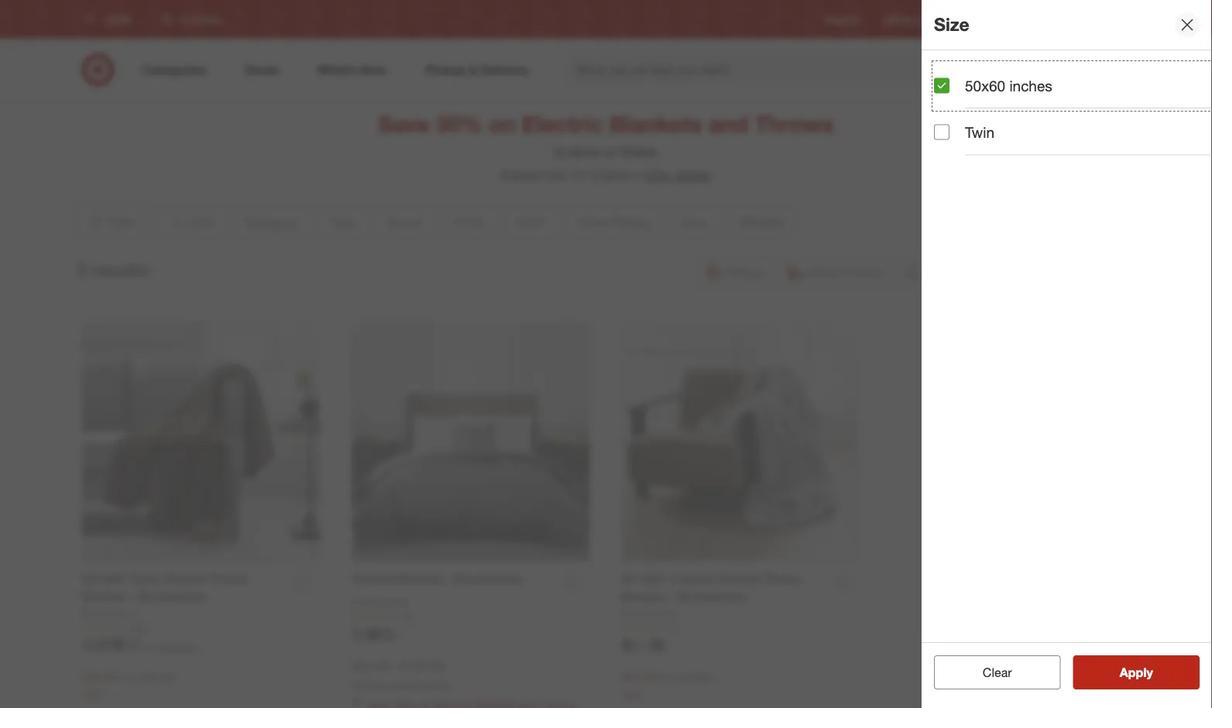 Task type: describe. For each thing, give the bounding box(es) containing it.
on
[[489, 110, 516, 138]]

$35.00
[[82, 670, 119, 685]]

weekly ad link
[[885, 13, 929, 26]]

$50.00 reg $50.99 sale
[[622, 670, 713, 701]]

weekly
[[885, 14, 915, 25]]

throws
[[755, 110, 835, 138]]

size dialog
[[922, 0, 1213, 708]]

5
[[572, 167, 579, 182]]

expires
[[501, 167, 543, 182]]

details
[[675, 167, 712, 182]]

electric
[[522, 110, 604, 138]]

inches
[[1010, 77, 1053, 95]]

weekly ad
[[885, 14, 929, 25]]

or
[[605, 144, 617, 159]]

clear
[[983, 665, 1013, 680]]

50x60 inches checkbox
[[935, 78, 950, 93]]

-
[[392, 659, 397, 674]]

registry link
[[826, 13, 860, 26]]

$50.99
[[681, 671, 713, 685]]

16 link
[[1099, 53, 1134, 87]]

81
[[670, 622, 680, 634]]

3 for 3 results
[[76, 259, 86, 281]]

30%
[[436, 110, 483, 138]]

expires dec 5
[[501, 167, 579, 182]]

redcard
[[954, 14, 991, 25]]

sale for $35.00
[[82, 687, 103, 701]]

size
[[935, 14, 970, 35]]

What can we help you find? suggestions appear below search field
[[567, 53, 953, 87]]

156
[[130, 622, 146, 634]]

save
[[378, 110, 430, 138]]

apply
[[1121, 665, 1154, 680]]



Task type: vqa. For each thing, say whether or not it's contained in the screenshot.
the HDR
no



Task type: locate. For each thing, give the bounding box(es) containing it.
reg left $50.99
[[662, 671, 678, 685]]

$50.00
[[622, 670, 659, 685]]

103
[[400, 612, 415, 623]]

156 link
[[82, 621, 321, 635]]

50x60 inches
[[966, 77, 1053, 95]]

save 30% on electric blankets and throws in-store or online
[[378, 110, 835, 159]]

3 items
[[591, 167, 632, 182]]

reg inside "$50.00 reg $50.99 sale"
[[662, 671, 678, 685]]

online
[[620, 144, 658, 159]]

offer details button
[[632, 166, 712, 184]]

and
[[709, 110, 749, 138]]

3 for 3 items
[[591, 167, 598, 182]]

$35.00 reg $35.49 sale
[[82, 670, 174, 701]]

dec
[[546, 167, 568, 182]]

3 left results
[[76, 259, 86, 281]]

Twin checkbox
[[935, 125, 950, 140]]

0 vertical spatial 3
[[591, 167, 598, 182]]

purchased
[[379, 680, 423, 691]]

0 horizontal spatial 3
[[76, 259, 86, 281]]

0 horizontal spatial sale
[[82, 687, 103, 701]]

in-
[[555, 144, 571, 159]]

blankets
[[610, 110, 703, 138]]

1 sale from the left
[[82, 687, 103, 701]]

1 horizontal spatial 3
[[591, 167, 598, 182]]

sale down $35.00
[[82, 687, 103, 701]]

registry
[[826, 14, 860, 25]]

search button
[[942, 53, 979, 90]]

results
[[91, 259, 149, 281]]

$40.49
[[352, 659, 389, 674]]

103 link
[[352, 611, 591, 624]]

16
[[1119, 55, 1127, 64]]

clear button
[[935, 656, 1061, 690]]

reg left "$35.49"
[[122, 671, 138, 685]]

3 right 5
[[591, 167, 598, 182]]

$100.99
[[401, 659, 445, 674]]

items
[[601, 167, 632, 182]]

sale down $50.00
[[622, 687, 643, 701]]

online
[[425, 680, 450, 691]]

offer details
[[644, 167, 712, 182]]

when
[[352, 680, 376, 691]]

sale for $50.00
[[622, 687, 643, 701]]

twin
[[966, 123, 995, 141]]

apply button
[[1074, 656, 1201, 690]]

reg inside $35.00 reg $35.49 sale
[[122, 671, 138, 685]]

1 reg from the left
[[122, 671, 138, 685]]

store
[[571, 144, 601, 159]]

3
[[591, 167, 598, 182], [76, 259, 86, 281]]

sale
[[82, 687, 103, 701], [622, 687, 643, 701]]

offer
[[644, 167, 672, 182]]

redcard link
[[954, 13, 991, 26]]

0 horizontal spatial reg
[[122, 671, 138, 685]]

1 horizontal spatial reg
[[662, 671, 678, 685]]

2 sale from the left
[[622, 687, 643, 701]]

sale inside $35.00 reg $35.49 sale
[[82, 687, 103, 701]]

reg
[[122, 671, 138, 685], [662, 671, 678, 685]]

$40.49 - $100.99 when purchased online
[[352, 659, 450, 691]]

3 results
[[76, 259, 149, 281]]

1 horizontal spatial sale
[[622, 687, 643, 701]]

$35.49
[[141, 671, 174, 685]]

1 vertical spatial 3
[[76, 259, 86, 281]]

search
[[942, 64, 979, 79]]

2 reg from the left
[[662, 671, 678, 685]]

reg for $50.00
[[662, 671, 678, 685]]

81 link
[[622, 621, 860, 635]]

sale inside "$50.00 reg $50.99 sale"
[[622, 687, 643, 701]]

reg for $35.00
[[122, 671, 138, 685]]

ad
[[918, 14, 929, 25]]

50x60
[[966, 77, 1006, 95]]



